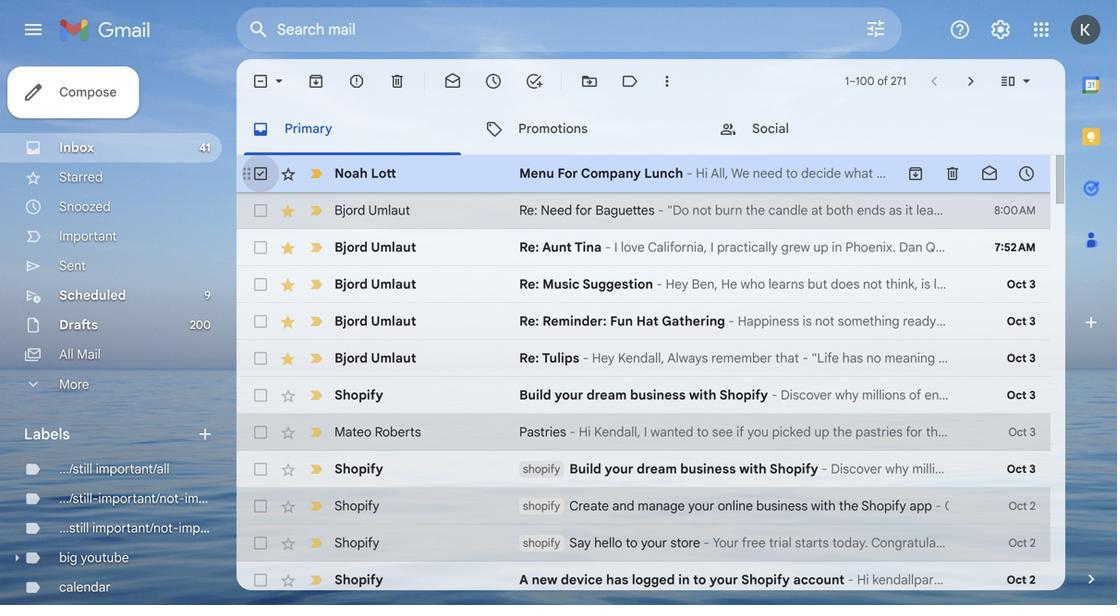 Task type: describe. For each thing, give the bounding box(es) containing it.
oct for pastries - hi kendall, i wanted to see if you picked up the pastries for the wedding tomorrow. best, mat
[[1009, 426, 1028, 440]]

mat
[[1099, 424, 1118, 441]]

important
[[59, 228, 117, 245]]

calendar link
[[59, 580, 111, 596]]

pastries
[[856, 424, 903, 441]]

in
[[679, 572, 690, 588]]

6 row from the top
[[237, 340, 1051, 377]]

promotions
[[519, 121, 588, 137]]

mateo roberts
[[335, 424, 421, 441]]

inbox link
[[59, 140, 94, 156]]

you
[[748, 424, 769, 441]]

umlaut for re: tulips
[[371, 350, 417, 367]]

new
[[532, 572, 558, 588]]

compose
[[59, 84, 117, 100]]

mark as read image
[[444, 72, 462, 91]]

8:00 am
[[995, 204, 1036, 218]]

oct 3 for pastries - hi kendall, i wanted to see if you picked up the pastries for the wedding tomorrow. best, mat
[[1009, 426, 1036, 440]]

fun
[[610, 313, 633, 330]]

more button
[[0, 370, 222, 399]]

need
[[541, 202, 573, 219]]

aunt
[[542, 239, 572, 256]]

tab list inside main content
[[237, 104, 1066, 155]]

3 for re: reminder: fun hat gathering -
[[1030, 315, 1036, 329]]

big youtube
[[59, 550, 129, 566]]

10 row from the top
[[237, 488, 1051, 525]]

to for in
[[694, 572, 707, 588]]

the left app
[[839, 498, 859, 514]]

re: for re: music suggestion -
[[520, 276, 539, 293]]

labels
[[24, 425, 70, 444]]

the right up
[[833, 424, 853, 441]]

for
[[558, 165, 578, 182]]

0 vertical spatial with
[[689, 387, 717, 404]]

.../still-important/not-important link
[[59, 491, 242, 507]]

snoozed link
[[59, 199, 111, 215]]

starred link
[[59, 169, 103, 185]]

sent link
[[59, 258, 86, 274]]

2 row from the top
[[237, 192, 1051, 229]]

all mail link
[[59, 347, 101, 363]]

- right the account
[[848, 572, 854, 588]]

big
[[59, 550, 77, 566]]

bjord for re: aunt tina -
[[335, 239, 368, 256]]

pastries - hi kendall, i wanted to see if you picked up the pastries for the wedding tomorrow. best, mat
[[520, 424, 1118, 441]]

umlaut for re: music suggestion
[[371, 276, 417, 293]]

row containing mateo roberts
[[237, 414, 1118, 451]]

oct 3 for re: music suggestion -
[[1007, 278, 1036, 292]]

logged
[[632, 572, 675, 588]]

bjord umlaut for re: need for baguettes
[[335, 202, 410, 219]]

store
[[671, 535, 701, 551]]

search mail image
[[242, 13, 276, 46]]

snooze image
[[484, 72, 503, 91]]

.../still-important/not-important
[[59, 491, 242, 507]]

noah lott
[[335, 165, 396, 182]]

kendall,
[[594, 424, 641, 441]]

2 horizontal spatial with
[[812, 498, 836, 514]]

a
[[520, 572, 529, 588]]

create
[[570, 498, 609, 514]]

the left wedding
[[926, 424, 946, 441]]

and
[[613, 498, 635, 514]]

1 vertical spatial to
[[626, 535, 638, 551]]

settings image
[[990, 18, 1012, 41]]

.../still important/all
[[59, 461, 170, 478]]

...still important/not-important
[[59, 520, 236, 537]]

main menu image
[[22, 18, 44, 41]]

your down kendall, on the bottom
[[605, 461, 634, 478]]

baguettes
[[596, 202, 655, 219]]

support image
[[949, 18, 972, 41]]

more
[[59, 377, 89, 393]]

umlaut for re: need for baguettes
[[369, 202, 410, 219]]

gathering
[[662, 313, 726, 330]]

re: tulips -
[[520, 350, 592, 367]]

drafts link
[[59, 317, 98, 333]]

hi
[[579, 424, 591, 441]]

your left "store" at the right bottom
[[641, 535, 667, 551]]

see
[[712, 424, 733, 441]]

important for ...still important/not-important
[[179, 520, 236, 537]]

i
[[644, 424, 648, 441]]

report spam image
[[348, 72, 366, 91]]

- down up
[[822, 461, 828, 478]]

0 vertical spatial build
[[520, 387, 552, 404]]

3 for re: tulips -
[[1030, 352, 1036, 366]]

device
[[561, 572, 603, 588]]

.../still
[[59, 461, 92, 478]]

important/all
[[96, 461, 170, 478]]

shopify say hello to your store -
[[523, 535, 713, 551]]

if
[[737, 424, 745, 441]]

bjord for re: music suggestion -
[[335, 276, 368, 293]]

tab list right the '7:52 am' at the right
[[1066, 59, 1118, 539]]

- right app
[[936, 498, 942, 514]]

suggestion
[[583, 276, 654, 293]]

- right lunch on the right of the page
[[687, 165, 693, 182]]

labels heading
[[24, 425, 196, 444]]

1 horizontal spatial for
[[906, 424, 923, 441]]

menu
[[520, 165, 555, 182]]

roberts
[[375, 424, 421, 441]]

social
[[753, 121, 790, 137]]

row containing noah lott
[[237, 155, 1051, 192]]

starred
[[59, 169, 103, 185]]

hello
[[595, 535, 623, 551]]

build your dream business with shopify -
[[520, 387, 781, 404]]

primary
[[285, 121, 333, 137]]

oct for build your dream business with shopify -
[[1007, 389, 1027, 403]]

...still important/not-important link
[[59, 520, 236, 537]]

calendar
[[59, 580, 111, 596]]

Search mail text field
[[277, 20, 814, 39]]

3 row from the top
[[237, 229, 1051, 266]]

a new device has logged in to your shopify account -
[[520, 572, 858, 588]]

- right "store" at the right bottom
[[704, 535, 710, 551]]

re: reminder: fun hat gathering -
[[520, 313, 738, 330]]

2 vertical spatial business
[[757, 498, 808, 514]]

important link
[[59, 228, 117, 245]]

advanced search options image
[[858, 10, 895, 47]]

music
[[543, 276, 580, 293]]

1 horizontal spatial with
[[740, 461, 767, 478]]

1 horizontal spatial dream
[[637, 461, 677, 478]]

toolbar inside row
[[898, 165, 1046, 183]]

bjord umlaut for re: tulips
[[335, 350, 417, 367]]

older image
[[962, 72, 981, 91]]

- up picked
[[772, 387, 778, 404]]

mateo
[[335, 424, 372, 441]]

app
[[910, 498, 933, 514]]

5 row from the top
[[237, 303, 1051, 340]]

reminder:
[[543, 313, 607, 330]]

- left hi
[[570, 424, 576, 441]]

- right gathering
[[729, 313, 735, 330]]

tina
[[575, 239, 602, 256]]

re: for re: tulips -
[[520, 350, 539, 367]]

important/not- for .../still-
[[98, 491, 185, 507]]

snoozed
[[59, 199, 111, 215]]



Task type: vqa. For each thing, say whether or not it's contained in the screenshot.
the top 'me'
no



Task type: locate. For each thing, give the bounding box(es) containing it.
re: left the tulips
[[520, 350, 539, 367]]

1 horizontal spatial build
[[570, 461, 602, 478]]

3 2 from the top
[[1030, 574, 1036, 588]]

1 vertical spatial important
[[179, 520, 236, 537]]

to
[[697, 424, 709, 441], [626, 535, 638, 551], [694, 572, 707, 588]]

None search field
[[237, 7, 902, 52]]

bjord umlaut for re: aunt tina
[[335, 239, 417, 256]]

shopify inside shopify say hello to your store -
[[523, 537, 561, 551]]

2 shopify from the top
[[523, 500, 561, 514]]

shopify inside shopify build your dream business with shopify -
[[523, 463, 561, 477]]

with down up
[[812, 498, 836, 514]]

oct 3 for re: reminder: fun hat gathering -
[[1007, 315, 1036, 329]]

2 3 from the top
[[1030, 315, 1036, 329]]

sent
[[59, 258, 86, 274]]

1 2 from the top
[[1030, 500, 1036, 514]]

tulips
[[542, 350, 580, 367]]

0 vertical spatial oct 2
[[1009, 500, 1036, 514]]

0 vertical spatial for
[[576, 202, 592, 219]]

2 vertical spatial shopify
[[523, 537, 561, 551]]

1 vertical spatial shopify
[[523, 500, 561, 514]]

business right online on the bottom right of page
[[757, 498, 808, 514]]

row down i
[[237, 451, 1051, 488]]

7:52 am
[[995, 241, 1036, 255]]

main content containing primary
[[237, 59, 1118, 606]]

business up i
[[630, 387, 686, 404]]

shopify for create
[[523, 500, 561, 514]]

oct for re: tulips -
[[1007, 352, 1027, 366]]

None checkbox
[[251, 202, 270, 220], [251, 239, 270, 257], [251, 423, 270, 442], [251, 202, 270, 220], [251, 239, 270, 257], [251, 423, 270, 442]]

social tab
[[704, 104, 937, 155]]

1 bjord from the top
[[335, 202, 366, 219]]

wedding
[[949, 424, 999, 441]]

compose button
[[7, 67, 139, 118]]

oct 2 for create and manage your online business with the shopify app
[[1009, 500, 1036, 514]]

row up hat
[[237, 266, 1051, 303]]

1 vertical spatial business
[[681, 461, 736, 478]]

-
[[687, 165, 693, 182], [658, 202, 664, 219], [605, 239, 611, 256], [657, 276, 663, 293], [729, 313, 735, 330], [583, 350, 589, 367], [772, 387, 778, 404], [570, 424, 576, 441], [822, 461, 828, 478], [936, 498, 942, 514], [704, 535, 710, 551], [848, 572, 854, 588]]

oct 2
[[1009, 500, 1036, 514], [1009, 537, 1036, 551], [1007, 574, 1036, 588]]

oct 3 for build your dream business with shopify -
[[1007, 389, 1036, 403]]

picked
[[772, 424, 812, 441]]

3
[[1030, 278, 1036, 292], [1030, 315, 1036, 329], [1030, 352, 1036, 366], [1030, 389, 1036, 403], [1030, 426, 1036, 440], [1030, 463, 1036, 477]]

bjord for re: need for baguettes -
[[335, 202, 366, 219]]

important up ...still important/not-important link
[[185, 491, 242, 507]]

0 vertical spatial important
[[185, 491, 242, 507]]

with down you
[[740, 461, 767, 478]]

labels navigation
[[0, 59, 242, 606]]

oct for re: music suggestion -
[[1007, 278, 1027, 292]]

0 vertical spatial important/not-
[[98, 491, 185, 507]]

for right need
[[576, 202, 592, 219]]

dream
[[587, 387, 627, 404], [637, 461, 677, 478]]

- right baguettes
[[658, 202, 664, 219]]

1 vertical spatial oct 2
[[1009, 537, 1036, 551]]

tab list containing primary
[[237, 104, 1066, 155]]

11 row from the top
[[237, 525, 1051, 562]]

bjord umlaut for re: reminder: fun hat gathering
[[335, 313, 417, 330]]

2 bjord from the top
[[335, 239, 368, 256]]

re: for re: need for baguettes -
[[520, 202, 538, 219]]

2 for -
[[1030, 574, 1036, 588]]

3 bjord umlaut from the top
[[335, 276, 417, 293]]

to left "see"
[[697, 424, 709, 441]]

for
[[576, 202, 592, 219], [906, 424, 923, 441]]

1 shopify from the top
[[523, 463, 561, 477]]

to for wanted
[[697, 424, 709, 441]]

build
[[520, 387, 552, 404], [570, 461, 602, 478]]

drafts
[[59, 317, 98, 333]]

3 for build your dream business with shopify -
[[1030, 389, 1036, 403]]

oct 3 for re: tulips -
[[1007, 352, 1036, 366]]

- right the tulips
[[583, 350, 589, 367]]

build down hi
[[570, 461, 602, 478]]

row up i
[[237, 377, 1051, 414]]

dream up kendall, on the bottom
[[587, 387, 627, 404]]

bjord umlaut for re: music suggestion
[[335, 276, 417, 293]]

important/not- for ...still
[[92, 520, 179, 537]]

important/not-
[[98, 491, 185, 507], [92, 520, 179, 537]]

row down shopify say hello to your store -
[[237, 562, 1051, 599]]

3 shopify from the top
[[523, 537, 561, 551]]

1 row from the top
[[237, 155, 1051, 192]]

4 bjord umlaut from the top
[[335, 313, 417, 330]]

1 vertical spatial 2
[[1030, 537, 1036, 551]]

5 bjord from the top
[[335, 350, 368, 367]]

1 vertical spatial for
[[906, 424, 923, 441]]

row up shopify build your dream business with shopify - in the bottom of the page
[[237, 414, 1118, 451]]

add to tasks image
[[525, 72, 544, 91]]

noah
[[335, 165, 368, 182]]

None checkbox
[[251, 72, 270, 91], [251, 165, 270, 183], [251, 276, 270, 294], [251, 312, 270, 331], [251, 349, 270, 368], [251, 386, 270, 405], [251, 460, 270, 479], [251, 497, 270, 516], [251, 534, 270, 553], [251, 571, 270, 590], [251, 72, 270, 91], [251, 165, 270, 183], [251, 276, 270, 294], [251, 312, 270, 331], [251, 349, 270, 368], [251, 386, 270, 405], [251, 460, 270, 479], [251, 497, 270, 516], [251, 534, 270, 553], [251, 571, 270, 590]]

2 bjord umlaut from the top
[[335, 239, 417, 256]]

re: for re: reminder: fun hat gathering -
[[520, 313, 539, 330]]

bjord for re: tulips -
[[335, 350, 368, 367]]

1 vertical spatial important/not-
[[92, 520, 179, 537]]

0 vertical spatial dream
[[587, 387, 627, 404]]

account
[[794, 572, 845, 588]]

main content
[[237, 59, 1118, 606]]

menu for company lunch -
[[520, 165, 696, 182]]

2 for say hello to your store
[[1030, 537, 1036, 551]]

pastries
[[520, 424, 567, 441]]

2 vertical spatial 2
[[1030, 574, 1036, 588]]

1 vertical spatial with
[[740, 461, 767, 478]]

0 vertical spatial business
[[630, 387, 686, 404]]

oct 2 for say hello to your store
[[1009, 537, 1036, 551]]

oct for re: reminder: fun hat gathering -
[[1007, 315, 1027, 329]]

3 3 from the top
[[1030, 352, 1036, 366]]

1 re: from the top
[[520, 202, 538, 219]]

mail
[[77, 347, 101, 363]]

3 bjord from the top
[[335, 276, 368, 293]]

1 3 from the top
[[1030, 278, 1036, 292]]

lunch
[[645, 165, 684, 182]]

- right the tina
[[605, 239, 611, 256]]

41
[[199, 141, 211, 155]]

for right 'pastries'
[[906, 424, 923, 441]]

200
[[190, 318, 211, 332]]

- up hat
[[657, 276, 663, 293]]

re: aunt tina -
[[520, 239, 615, 256]]

5 3 from the top
[[1030, 426, 1036, 440]]

re: for re: aunt tina -
[[520, 239, 539, 256]]

row
[[237, 155, 1051, 192], [237, 192, 1051, 229], [237, 229, 1051, 266], [237, 266, 1051, 303], [237, 303, 1051, 340], [237, 340, 1051, 377], [237, 377, 1051, 414], [237, 414, 1118, 451], [237, 451, 1051, 488], [237, 488, 1051, 525], [237, 525, 1051, 562], [237, 562, 1051, 599]]

your left online on the bottom right of page
[[689, 498, 715, 514]]

umlaut for re: aunt tina
[[371, 239, 417, 256]]

bjord for re: reminder: fun hat gathering -
[[335, 313, 368, 330]]

2 2 from the top
[[1030, 537, 1036, 551]]

1 vertical spatial build
[[570, 461, 602, 478]]

big youtube link
[[59, 550, 129, 566]]

online
[[718, 498, 753, 514]]

up
[[815, 424, 830, 441]]

promotions tab
[[471, 104, 704, 155]]

wanted
[[651, 424, 694, 441]]

0 horizontal spatial with
[[689, 387, 717, 404]]

shopify create and manage your online business with the shopify app -
[[523, 498, 945, 514]]

shopify left create
[[523, 500, 561, 514]]

re: music suggestion -
[[520, 276, 666, 293]]

shopify up new
[[523, 537, 561, 551]]

umlaut
[[369, 202, 410, 219], [371, 239, 417, 256], [371, 276, 417, 293], [371, 313, 417, 330], [371, 350, 417, 367]]

with up "see"
[[689, 387, 717, 404]]

12 row from the top
[[237, 562, 1051, 599]]

scheduled
[[59, 288, 126, 304]]

tab list
[[1066, 59, 1118, 539], [237, 104, 1066, 155]]

5 re: from the top
[[520, 350, 539, 367]]

important/not- up ...still important/not-important link
[[98, 491, 185, 507]]

4 row from the top
[[237, 266, 1051, 303]]

0 horizontal spatial build
[[520, 387, 552, 404]]

your down the tulips
[[555, 387, 584, 404]]

0 vertical spatial shopify
[[523, 463, 561, 477]]

important for .../still-important/not-important
[[185, 491, 242, 507]]

important/not- down .../still-important/not-important link on the left bottom of page
[[92, 520, 179, 537]]

re: left music
[[520, 276, 539, 293]]

toggle split pane mode image
[[999, 72, 1018, 91]]

row up build your dream business with shopify -
[[237, 340, 1051, 377]]

2 for create and manage your online business with the shopify app
[[1030, 500, 1036, 514]]

dream up manage
[[637, 461, 677, 478]]

tomorrow.
[[1003, 424, 1062, 441]]

shopify for build
[[523, 463, 561, 477]]

business
[[630, 387, 686, 404], [681, 461, 736, 478], [757, 498, 808, 514]]

scheduled link
[[59, 288, 126, 304]]

your
[[555, 387, 584, 404], [605, 461, 634, 478], [689, 498, 715, 514], [641, 535, 667, 551], [710, 572, 739, 588]]

re: left aunt at the top of page
[[520, 239, 539, 256]]

0 vertical spatial 2
[[1030, 500, 1036, 514]]

shopify for say
[[523, 537, 561, 551]]

with
[[689, 387, 717, 404], [740, 461, 767, 478], [812, 498, 836, 514]]

best,
[[1065, 424, 1095, 441]]

shopify inside 'shopify create and manage your online business with the shopify app -'
[[523, 500, 561, 514]]

umlaut for re: reminder: fun hat gathering
[[371, 313, 417, 330]]

primary tab
[[237, 104, 469, 155]]

re: left need
[[520, 202, 538, 219]]

company
[[581, 165, 641, 182]]

row down lunch on the right of the page
[[237, 192, 1051, 229]]

delete image
[[388, 72, 407, 91]]

say
[[570, 535, 591, 551]]

archive image
[[307, 72, 325, 91]]

gmail image
[[59, 11, 160, 48]]

0 horizontal spatial dream
[[587, 387, 627, 404]]

row up logged
[[237, 525, 1051, 562]]

lott
[[371, 165, 396, 182]]

3 re: from the top
[[520, 276, 539, 293]]

1 bjord umlaut from the top
[[335, 202, 410, 219]]

2 vertical spatial to
[[694, 572, 707, 588]]

build up pastries
[[520, 387, 552, 404]]

4 re: from the top
[[520, 313, 539, 330]]

row down baguettes
[[237, 229, 1051, 266]]

6 3 from the top
[[1030, 463, 1036, 477]]

tab list up lunch on the right of the page
[[237, 104, 1066, 155]]

important down the '.../still-important/not-important'
[[179, 520, 236, 537]]

has
[[606, 572, 629, 588]]

.../still important/all link
[[59, 461, 170, 478]]

row up shopify say hello to your store -
[[237, 488, 1051, 525]]

7 row from the top
[[237, 377, 1051, 414]]

5 bjord umlaut from the top
[[335, 350, 417, 367]]

oct for a new device has logged in to your shopify account -
[[1007, 574, 1027, 588]]

all
[[59, 347, 74, 363]]

important
[[185, 491, 242, 507], [179, 520, 236, 537]]

shopify
[[523, 463, 561, 477], [523, 500, 561, 514], [523, 537, 561, 551]]

row down suggestion
[[237, 303, 1051, 340]]

1 vertical spatial dream
[[637, 461, 677, 478]]

shopify down pastries
[[523, 463, 561, 477]]

re: left reminder:
[[520, 313, 539, 330]]

to right hello
[[626, 535, 638, 551]]

toolbar
[[898, 165, 1046, 183]]

shopify build your dream business with shopify -
[[523, 461, 831, 478]]

row up baguettes
[[237, 155, 1051, 192]]

0 vertical spatial to
[[697, 424, 709, 441]]

2 re: from the top
[[520, 239, 539, 256]]

oct 2 for -
[[1007, 574, 1036, 588]]

inbox
[[59, 140, 94, 156]]

4 bjord from the top
[[335, 313, 368, 330]]

business down "see"
[[681, 461, 736, 478]]

0 horizontal spatial for
[[576, 202, 592, 219]]

2 vertical spatial with
[[812, 498, 836, 514]]

re: need for baguettes -
[[520, 202, 668, 219]]

2 vertical spatial oct 2
[[1007, 574, 1036, 588]]

oct
[[1007, 278, 1027, 292], [1007, 315, 1027, 329], [1007, 352, 1027, 366], [1007, 389, 1027, 403], [1009, 426, 1028, 440], [1007, 463, 1027, 477], [1009, 500, 1028, 514], [1009, 537, 1028, 551], [1007, 574, 1027, 588]]

8 row from the top
[[237, 414, 1118, 451]]

to right in
[[694, 572, 707, 588]]

9 row from the top
[[237, 451, 1051, 488]]

your right in
[[710, 572, 739, 588]]

all mail
[[59, 347, 101, 363]]

the
[[833, 424, 853, 441], [926, 424, 946, 441], [839, 498, 859, 514]]

3 for pastries - hi kendall, i wanted to see if you picked up the pastries for the wedding tomorrow. best, mat
[[1030, 426, 1036, 440]]

3 for re: music suggestion -
[[1030, 278, 1036, 292]]

.../still-
[[59, 491, 98, 507]]

manage
[[638, 498, 685, 514]]

shopify
[[335, 387, 383, 404], [720, 387, 769, 404], [335, 461, 383, 478], [770, 461, 819, 478], [335, 498, 380, 514], [862, 498, 907, 514], [335, 535, 380, 551], [335, 572, 383, 588], [742, 572, 790, 588]]

hat
[[637, 313, 659, 330]]

4 3 from the top
[[1030, 389, 1036, 403]]



